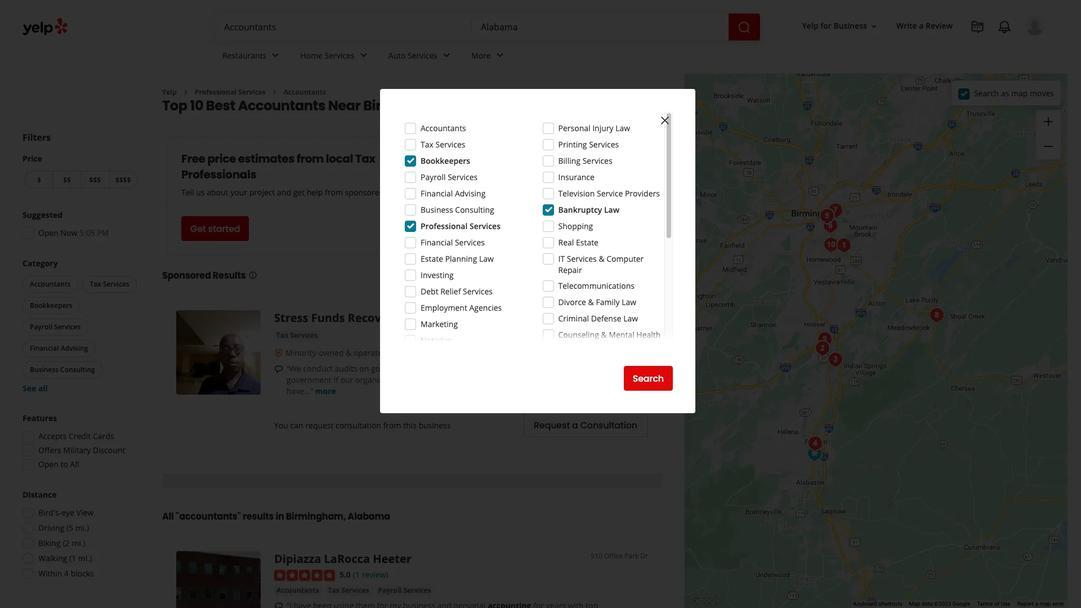 Task type: vqa. For each thing, say whether or not it's contained in the screenshot.
bottom (TONKOTSU
no



Task type: locate. For each thing, give the bounding box(es) containing it.
16 minority owned v2 image
[[274, 349, 283, 358]]

from left local
[[297, 151, 324, 167]]

0 horizontal spatial search
[[633, 372, 664, 385]]

1 vertical spatial tax services button
[[274, 330, 320, 342]]

you
[[274, 421, 288, 431]]

you
[[530, 375, 544, 386]]

0 horizontal spatial estate
[[421, 254, 443, 264]]

0 vertical spatial mi.)
[[75, 523, 89, 534]]

top 10 best accountants near birmingham, alabama
[[162, 97, 519, 115]]

payroll services
[[421, 172, 478, 183], [30, 322, 81, 332], [378, 586, 431, 596]]

from right help
[[325, 187, 343, 198]]

5 star rating image
[[274, 570, 335, 581]]

david p. kassouf, cpa image
[[816, 205, 839, 227]]

accountants link down 5 star rating image
[[274, 585, 321, 597]]

1 horizontal spatial stress
[[405, 375, 428, 386]]

to left locate
[[452, 364, 460, 374]]

all "accountants" results in birmingham, alabama
[[162, 511, 390, 524]]

tax services button down 5.0
[[326, 585, 372, 597]]

1 vertical spatial financial
[[421, 237, 453, 248]]

16 chevron right v2 image
[[181, 88, 190, 97], [270, 88, 279, 97]]

write a review
[[897, 21, 953, 31]]

request
[[534, 419, 570, 432]]

all down military
[[70, 459, 79, 470]]

(1 inside option group
[[69, 553, 76, 564]]

1 vertical spatial stress funds recovery image
[[804, 443, 827, 465]]

1 vertical spatial accountants button
[[274, 585, 321, 597]]

professional services down restaurants
[[195, 87, 266, 97]]

1 vertical spatial business consulting
[[30, 365, 95, 375]]

mi.) right (2
[[72, 538, 85, 549]]

advising inside button
[[61, 344, 88, 353]]

business up all
[[30, 365, 59, 375]]

& up audits
[[346, 348, 352, 359]]

to down military
[[61, 459, 68, 470]]

consultation
[[336, 421, 381, 431]]

financial up the estate planning law
[[421, 237, 453, 248]]

2 horizontal spatial tax services button
[[326, 585, 372, 597]]

all
[[70, 459, 79, 470], [162, 511, 174, 524]]

1 vertical spatial birmingham,
[[286, 511, 346, 524]]

funds down agencies
[[430, 375, 452, 386]]

0 vertical spatial payroll
[[421, 172, 446, 183]]

1 vertical spatial financial advising
[[30, 344, 88, 353]]

0 horizontal spatial 24 chevron down v2 image
[[269, 49, 282, 62]]

consulting inside button
[[60, 365, 95, 375]]

stress funds recovery image
[[176, 311, 261, 395], [804, 443, 827, 465]]

more
[[472, 50, 491, 61]]

0 vertical spatial dipiazza larocca heeter image
[[833, 234, 856, 257]]

16 chevron right v2 image down restaurants link at the left top of the page
[[270, 88, 279, 97]]

3590-
[[583, 311, 601, 320]]

0 vertical spatial accountants link
[[284, 87, 326, 97]]

financial advising up financial services
[[421, 188, 486, 199]]

consulting up financial services
[[455, 205, 495, 215]]

1 24 chevron down v2 image from the left
[[269, 49, 282, 62]]

tax services button up minority-
[[274, 330, 320, 342]]

(1 down (2
[[69, 553, 76, 564]]

map left 'error'
[[1040, 601, 1052, 607]]

2 horizontal spatial payroll
[[421, 172, 446, 183]]

1 vertical spatial advising
[[61, 344, 88, 353]]

television
[[559, 188, 595, 199]]

group
[[1037, 110, 1061, 159], [19, 210, 140, 242], [20, 258, 140, 394], [19, 413, 140, 474]]

restaurants
[[223, 50, 267, 61]]

payroll inside 'search' dialog
[[421, 172, 446, 183]]

professional services link
[[195, 87, 266, 97]]

0 vertical spatial professional
[[195, 87, 237, 97]]

2 horizontal spatial tax services
[[421, 139, 466, 150]]

map
[[910, 601, 921, 607]]

search right the
[[633, 372, 664, 385]]

2 24 chevron down v2 image from the left
[[357, 49, 370, 62]]

a right request
[[572, 419, 578, 432]]

as
[[1002, 88, 1010, 98]]

estate down the 'shopping'
[[576, 237, 599, 248]]

financial advising up the business consulting button
[[30, 344, 88, 353]]

payroll services down bookkeepers 'button'
[[30, 322, 81, 332]]

$ button
[[25, 171, 53, 189]]

(1 right 5.0
[[353, 570, 360, 581]]

from left this
[[383, 421, 401, 431]]

payroll services up 'businesses.'
[[421, 172, 478, 183]]

map
[[1012, 88, 1028, 98], [1040, 601, 1052, 607]]

& left computer
[[599, 254, 605, 264]]

financial advising
[[421, 188, 486, 199], [30, 344, 88, 353]]

accountants button down 5 star rating image
[[274, 585, 321, 597]]

yelp left for
[[803, 21, 819, 31]]

consultation
[[581, 419, 638, 432]]

more link
[[463, 41, 516, 73]]

group containing features
[[19, 413, 140, 474]]

(2
[[63, 538, 70, 549]]

1 horizontal spatial (1
[[353, 570, 360, 581]]

1 vertical spatial funds
[[430, 375, 452, 386]]

0 horizontal spatial map
[[1012, 88, 1028, 98]]

driving
[[38, 523, 64, 534]]

can
[[290, 421, 303, 431]]

1 horizontal spatial funds
[[430, 375, 452, 386]]

1 vertical spatial map
[[1040, 601, 1052, 607]]

tax up 'businesses.'
[[421, 139, 434, 150]]

to inside group
[[61, 459, 68, 470]]

law
[[616, 123, 631, 134], [605, 205, 620, 215], [479, 254, 494, 264], [622, 297, 637, 308], [624, 313, 638, 324]]

a for request
[[572, 419, 578, 432]]

tax services button down the "pm"
[[82, 276, 137, 293]]

financial up the business consulting button
[[30, 344, 59, 353]]

payroll down bookkeepers 'button'
[[30, 322, 52, 332]]

1 vertical spatial professional services
[[421, 221, 501, 232]]

1 vertical spatial government
[[287, 375, 332, 386]]

payroll inside group
[[30, 322, 52, 332]]

tax services link down 5.0
[[326, 585, 372, 597]]

and
[[277, 187, 291, 198]]

None search field
[[215, 14, 763, 41]]

16 speech v2 image
[[274, 365, 283, 374]]

business
[[419, 421, 451, 431]]

yelp for yelp for business
[[803, 21, 819, 31]]

terms
[[978, 601, 994, 607]]

accepts credit cards
[[38, 431, 114, 442]]

nationwide virtual accounting & tax image
[[812, 337, 834, 360]]

open down suggested
[[38, 228, 59, 238]]

agencies
[[470, 303, 502, 313]]

report
[[1018, 601, 1035, 607]]

it services & computer repair
[[559, 254, 644, 276]]

zoom out image
[[1042, 140, 1056, 153]]

option group containing distance
[[19, 490, 140, 583]]

1 horizontal spatial dipiazza larocca heeter image
[[833, 234, 856, 257]]

advising up the business consulting button
[[61, 344, 88, 353]]

2 vertical spatial payroll services
[[378, 586, 431, 596]]

16 chevron right v2 image for accountants
[[270, 88, 279, 97]]

payroll up 'businesses.'
[[421, 172, 446, 183]]

beck & hill image
[[825, 348, 847, 371]]

1 horizontal spatial consulting
[[455, 205, 495, 215]]

24 chevron down v2 image inside restaurants link
[[269, 49, 282, 62]]

1 horizontal spatial tax services button
[[274, 330, 320, 342]]

telecommunications
[[559, 281, 635, 291]]

advising up financial services
[[455, 188, 486, 199]]

alabama up larocca
[[348, 511, 390, 524]]

pm
[[97, 228, 109, 238]]

randall m hancock, cpa image
[[825, 199, 847, 222]]

yelp left 10
[[162, 87, 177, 97]]

dipiazza larocca heeter
[[274, 552, 412, 567]]

get started
[[190, 222, 240, 235]]

0 horizontal spatial (1
[[69, 553, 76, 564]]

0 vertical spatial financial advising
[[421, 188, 486, 199]]

search for search as map moves
[[975, 88, 1000, 98]]

0 vertical spatial alabama
[[455, 97, 519, 115]]

business left 16 chevron down v2 image
[[834, 21, 868, 31]]

pelham
[[607, 311, 630, 320]]

financial up financial services
[[421, 188, 453, 199]]

0 horizontal spatial tax services button
[[82, 276, 137, 293]]

1 vertical spatial stress
[[405, 375, 428, 386]]

that down by
[[587, 375, 602, 386]]

1 open from the top
[[38, 228, 59, 238]]

that left are
[[517, 364, 531, 374]]

1 horizontal spatial advising
[[455, 188, 486, 199]]

0 vertical spatial yelp
[[803, 21, 819, 31]]

government down the conduct
[[287, 375, 332, 386]]

24 chevron down v2 image right restaurants
[[269, 49, 282, 62]]

1 vertical spatial estate
[[421, 254, 443, 264]]

mi.) up "blocks"
[[78, 553, 92, 564]]

tax services link up minority-
[[274, 330, 320, 342]]

criminal
[[559, 313, 589, 324]]

all inside group
[[70, 459, 79, 470]]

0 vertical spatial advising
[[455, 188, 486, 199]]

stress funds recovery image inside map region
[[804, 443, 827, 465]]

search for search
[[633, 372, 664, 385]]

law for personal injury law
[[616, 123, 631, 134]]

5.0
[[340, 570, 351, 581]]

billing
[[559, 156, 581, 166]]

3 24 chevron down v2 image from the left
[[493, 49, 507, 62]]

0 vertical spatial search
[[975, 88, 1000, 98]]

24 chevron down v2 image right more
[[493, 49, 507, 62]]

payroll services inside payroll services link
[[378, 586, 431, 596]]

1 vertical spatial consulting
[[60, 365, 95, 375]]

your
[[231, 187, 247, 198]]

business consulting up financial services
[[421, 205, 495, 215]]

alabama down more link
[[455, 97, 519, 115]]

bookkeepers down category
[[30, 301, 72, 310]]

&
[[599, 254, 605, 264], [589, 297, 594, 308], [601, 330, 607, 340], [346, 348, 352, 359]]

financial advising inside 'search' dialog
[[421, 188, 486, 199]]

a inside button
[[572, 419, 578, 432]]

funds inside stress funds recovery tax services
[[311, 311, 345, 326]]

0 horizontal spatial consulting
[[60, 365, 95, 375]]

1 vertical spatial search
[[633, 372, 664, 385]]

birmingham, right in
[[286, 511, 346, 524]]

0 horizontal spatial from
[[297, 151, 324, 167]]

partners tax 280 image
[[926, 304, 949, 326]]

1 horizontal spatial alabama
[[455, 97, 519, 115]]

1 horizontal spatial accountants button
[[274, 585, 321, 597]]

professional services up financial services
[[421, 221, 501, 232]]

this
[[403, 421, 417, 431]]

1 horizontal spatial 16 chevron right v2 image
[[270, 88, 279, 97]]

0 vertical spatial stress funds recovery image
[[176, 311, 261, 395]]

0 vertical spatial payroll services
[[421, 172, 478, 183]]

0 vertical spatial stress
[[274, 311, 308, 326]]

zoom in image
[[1042, 115, 1056, 128]]

strategic tax & accounting, llc image
[[820, 214, 842, 237]]

map right the as
[[1012, 88, 1028, 98]]

payroll services link
[[376, 585, 433, 597]]

1 vertical spatial (1
[[353, 570, 360, 581]]

1 horizontal spatial business
[[421, 205, 453, 215]]

2 vertical spatial business
[[30, 365, 59, 375]]

law right planning
[[479, 254, 494, 264]]

1 horizontal spatial all
[[162, 511, 174, 524]]

(1 review)
[[353, 570, 389, 581]]

military
[[63, 445, 91, 456]]

close image
[[659, 114, 672, 127]]

& up 3590-
[[589, 297, 594, 308]]

within
[[38, 568, 62, 579]]

professional right top
[[195, 87, 237, 97]]

government up the organization,
[[371, 364, 416, 374]]

1 horizontal spatial stress funds recovery image
[[804, 443, 827, 465]]

2 vertical spatial payroll
[[378, 586, 402, 596]]

search left the as
[[975, 88, 1000, 98]]

mi.) for biking (2 mi.)
[[72, 538, 85, 549]]

0 horizontal spatial payroll
[[30, 322, 52, 332]]

birmingham, down auto services link
[[363, 97, 453, 115]]

16 chevron right v2 image right yelp link
[[181, 88, 190, 97]]

funds up owned
[[311, 311, 345, 326]]

price group
[[23, 153, 140, 191]]

it
[[559, 254, 565, 264]]

open to all
[[38, 459, 79, 470]]

search inside search "button"
[[633, 372, 664, 385]]

payroll services button down the review)
[[376, 585, 433, 597]]

yelp inside button
[[803, 21, 819, 31]]

law for estate planning law
[[479, 254, 494, 264]]

1 horizontal spatial tax services link
[[326, 585, 372, 597]]

financial
[[421, 188, 453, 199], [421, 237, 453, 248], [30, 344, 59, 353]]

option group
[[19, 490, 140, 583]]

1 vertical spatial dipiazza larocca heeter image
[[176, 552, 261, 608]]

0 vertical spatial consulting
[[455, 205, 495, 215]]

0 horizontal spatial financial advising
[[30, 344, 88, 353]]

government
[[371, 364, 416, 374], [287, 375, 332, 386]]

write a review link
[[892, 16, 958, 36]]

0 horizontal spatial business consulting
[[30, 365, 95, 375]]

$
[[37, 175, 41, 185]]

4
[[64, 568, 69, 579]]

user actions element
[[794, 14, 1061, 83]]

stress inside "we conduct audits on government agencies to locate families that are owed money by the government if our organization, stress funds recovery, contacted you we believe that we have…"
[[405, 375, 428, 386]]

business categories element
[[214, 41, 1046, 73]]

0 horizontal spatial a
[[572, 419, 578, 432]]

locate
[[462, 364, 484, 374]]

professional up financial services
[[421, 221, 468, 232]]

accountants link down 'home'
[[284, 87, 326, 97]]

0 vertical spatial tax services link
[[274, 330, 320, 342]]

0 vertical spatial that
[[517, 364, 531, 374]]

a right write
[[920, 21, 924, 31]]

group containing category
[[20, 258, 140, 394]]

financial advising button
[[23, 340, 95, 357]]

see all
[[23, 383, 48, 394]]

1 vertical spatial a
[[572, 419, 578, 432]]

1 16 chevron right v2 image from the left
[[181, 88, 190, 97]]

health
[[637, 330, 661, 340]]

accountants button up bookkeepers 'button'
[[23, 276, 78, 293]]

accepts
[[38, 431, 67, 442]]

2 16 chevron right v2 image from the left
[[270, 88, 279, 97]]

consulting down "financial advising" button
[[60, 365, 95, 375]]

24 chevron down v2 image
[[269, 49, 282, 62], [357, 49, 370, 62], [493, 49, 507, 62]]

bookkeepers inside 'search' dialog
[[421, 156, 471, 166]]

agencies
[[418, 364, 450, 374]]

0 vertical spatial to
[[452, 364, 460, 374]]

0 horizontal spatial to
[[61, 459, 68, 470]]

0 horizontal spatial that
[[517, 364, 531, 374]]

estate planning law
[[421, 254, 494, 264]]

1 horizontal spatial search
[[975, 88, 1000, 98]]

all left "accountants"
[[162, 511, 174, 524]]

0 vertical spatial a
[[920, 21, 924, 31]]

employment
[[421, 303, 468, 313]]

tax right local
[[355, 151, 376, 167]]

24 chevron down v2 image left the auto
[[357, 49, 370, 62]]

2 vertical spatial mi.)
[[78, 553, 92, 564]]

eye
[[62, 508, 74, 518]]

payroll services down the review)
[[378, 586, 431, 596]]

dipiazza larocca heeter image
[[833, 234, 856, 257], [176, 552, 261, 608]]

law up mental
[[624, 313, 638, 324]]

0 horizontal spatial business
[[30, 365, 59, 375]]

estate up investing
[[421, 254, 443, 264]]

1 horizontal spatial professional
[[421, 221, 468, 232]]

24 chevron down v2 image inside the home services 'link'
[[357, 49, 370, 62]]

1 horizontal spatial tax services
[[328, 586, 369, 596]]

tax services button for stress funds recovery "link"
[[274, 330, 320, 342]]

terms of use link
[[978, 601, 1011, 607]]

law right the injury
[[616, 123, 631, 134]]

stress down agencies
[[405, 375, 428, 386]]

24 chevron down v2 image inside more link
[[493, 49, 507, 62]]

payroll down the review)
[[378, 586, 402, 596]]

business down 'businesses.'
[[421, 205, 453, 215]]

tax up 16 minority owned v2 image
[[277, 331, 289, 341]]

search button
[[624, 366, 673, 391]]

1 vertical spatial payroll services
[[30, 322, 81, 332]]

price
[[23, 153, 42, 164]]

hoover tax services image
[[814, 328, 837, 351]]

yelp for business
[[803, 21, 868, 31]]

tax inside free price estimates from local tax professionals tell us about your project and get help from sponsored businesses.
[[355, 151, 376, 167]]

sponsored
[[162, 270, 211, 282]]

0 vertical spatial business consulting
[[421, 205, 495, 215]]

payroll services button up "financial advising" button
[[23, 319, 88, 336]]

open down the offers
[[38, 459, 59, 470]]

business consulting down "financial advising" button
[[30, 365, 95, 375]]

yelp for business button
[[798, 16, 883, 36]]

2 horizontal spatial from
[[383, 421, 401, 431]]

1 horizontal spatial payroll
[[378, 586, 402, 596]]

©2023
[[935, 601, 952, 607]]

0 horizontal spatial all
[[70, 459, 79, 470]]

2 open from the top
[[38, 459, 59, 470]]

a for write
[[920, 21, 924, 31]]

1 vertical spatial to
[[61, 459, 68, 470]]

a right report
[[1036, 601, 1039, 607]]

businesses.
[[386, 187, 429, 198]]

0 horizontal spatial advising
[[61, 344, 88, 353]]

0 vertical spatial funds
[[311, 311, 345, 326]]

tell
[[181, 187, 194, 198]]

tax services inside 'search' dialog
[[421, 139, 466, 150]]

0 horizontal spatial funds
[[311, 311, 345, 326]]

0 vertical spatial payroll services button
[[23, 319, 88, 336]]

cards
[[93, 431, 114, 442]]

personal
[[559, 123, 591, 134]]

bookkeepers up 'businesses.'
[[421, 156, 471, 166]]

business inside yelp for business button
[[834, 21, 868, 31]]

sponsored results
[[162, 270, 246, 282]]

0 vertical spatial birmingham,
[[363, 97, 453, 115]]

stress up minority-
[[274, 311, 308, 326]]

1 vertical spatial tax services link
[[326, 585, 372, 597]]

1 vertical spatial business
[[421, 205, 453, 215]]

payroll
[[421, 172, 446, 183], [30, 322, 52, 332], [378, 586, 402, 596]]

0 vertical spatial bookkeepers
[[421, 156, 471, 166]]

mi.) right (5
[[75, 523, 89, 534]]



Task type: describe. For each thing, give the bounding box(es) containing it.
moves
[[1030, 88, 1055, 98]]

free price estimates from local tax professionals image
[[560, 164, 617, 221]]

(5
[[66, 523, 73, 534]]

business consulting button
[[23, 362, 102, 379]]

24 chevron down v2 image for home services
[[357, 49, 370, 62]]

notifications image
[[998, 20, 1012, 34]]

by
[[597, 364, 606, 374]]

home services link
[[291, 41, 379, 73]]

$$$$ button
[[109, 171, 137, 189]]

credit
[[69, 431, 91, 442]]

local
[[326, 151, 353, 167]]

search image
[[738, 21, 752, 34]]

bookkeepers inside 'button'
[[30, 301, 72, 310]]

24 chevron down v2 image
[[440, 49, 454, 62]]

tax inside 'search' dialog
[[421, 139, 434, 150]]

auto
[[388, 50, 406, 61]]

to inside "we conduct audits on government agencies to locate families that are owed money by the government if our organization, stress funds recovery, contacted you we believe that we have…"
[[452, 364, 460, 374]]

more link
[[315, 386, 336, 397]]

0 horizontal spatial alabama
[[348, 511, 390, 524]]

law up pkwy
[[622, 297, 637, 308]]

conduct
[[303, 364, 333, 374]]

law for criminal defense law
[[624, 313, 638, 324]]

business consulting inside button
[[30, 365, 95, 375]]

& inside it services & computer repair
[[599, 254, 605, 264]]

price
[[208, 151, 236, 167]]

16 speech v2 image
[[274, 602, 283, 608]]

walking (1 mi.)
[[38, 553, 92, 564]]

in
[[276, 511, 284, 524]]

0 vertical spatial financial
[[421, 188, 453, 199]]

employment agencies
[[421, 303, 502, 313]]

television service providers
[[559, 188, 660, 199]]

yelp link
[[162, 87, 177, 97]]

0 vertical spatial from
[[297, 151, 324, 167]]

office
[[605, 552, 623, 561]]

dipiazza larocca heeter link
[[274, 552, 412, 567]]

offers
[[38, 445, 61, 456]]

discount
[[93, 445, 125, 456]]

debt relief services
[[421, 286, 493, 297]]

map for error
[[1040, 601, 1052, 607]]

0 horizontal spatial accountants button
[[23, 276, 78, 293]]

minority-
[[286, 348, 319, 359]]

a for report
[[1036, 601, 1039, 607]]

request a consultation
[[534, 419, 638, 432]]

0 horizontal spatial tax services
[[90, 279, 130, 289]]

16 chevron down v2 image
[[870, 22, 879, 31]]

professional inside 'search' dialog
[[421, 221, 468, 232]]

stone avant & daniels, pc image
[[820, 234, 843, 256]]

1 vertical spatial accountants link
[[274, 585, 321, 597]]

data
[[922, 601, 933, 607]]

about
[[207, 187, 229, 198]]

the
[[608, 364, 620, 374]]

16 chevron right v2 image for professional services
[[181, 88, 190, 97]]

mi.) for walking (1 mi.)
[[78, 553, 92, 564]]

services inside 'link'
[[325, 50, 355, 61]]

open for open now 5:05 pm
[[38, 228, 59, 238]]

if
[[334, 375, 339, 386]]

printing
[[559, 139, 587, 150]]

2 vertical spatial tax services
[[328, 586, 369, 596]]

consulting inside 'search' dialog
[[455, 205, 495, 215]]

24 chevron down v2 image for restaurants
[[269, 49, 282, 62]]

stress inside stress funds recovery tax services
[[274, 311, 308, 326]]

mental
[[609, 330, 635, 340]]

24 chevron down v2 image for more
[[493, 49, 507, 62]]

payroll for bottommost payroll services button
[[378, 586, 402, 596]]

google
[[953, 601, 971, 607]]

5.0 link
[[340, 569, 351, 581]]

map for moves
[[1012, 88, 1028, 98]]

biking
[[38, 538, 61, 549]]

of
[[995, 601, 1000, 607]]

relief
[[441, 286, 461, 297]]

now
[[61, 228, 77, 238]]

"we
[[287, 364, 301, 374]]

2 vertical spatial from
[[383, 421, 401, 431]]

financial inside "financial advising" button
[[30, 344, 59, 353]]

search dialog
[[0, 0, 1082, 608]]

park
[[625, 552, 639, 561]]

providers
[[625, 188, 660, 199]]

professional services inside 'search' dialog
[[421, 221, 501, 232]]

counseling
[[559, 330, 599, 340]]

we
[[546, 375, 557, 386]]

advising inside 'search' dialog
[[455, 188, 486, 199]]

0 horizontal spatial tax services link
[[274, 330, 320, 342]]

stress funds recovery tax services
[[274, 311, 399, 341]]

auto services link
[[379, 41, 463, 73]]

real estate
[[559, 237, 599, 248]]

tax services button for "accountants" link to the bottom
[[326, 585, 372, 597]]

shopping
[[559, 221, 593, 232]]

510 office park dr
[[591, 552, 648, 561]]

repair
[[559, 265, 582, 276]]

financial services
[[421, 237, 485, 248]]

our
[[341, 375, 353, 386]]

funds inside "we conduct audits on government agencies to locate families that are owed money by the government if our organization, stress funds recovery, contacted you we believe that we have…"
[[430, 375, 452, 386]]

0 horizontal spatial stress funds recovery image
[[176, 311, 261, 395]]

business consulting inside 'search' dialog
[[421, 205, 495, 215]]

tax down 5.0
[[328, 586, 340, 596]]

& down defense
[[601, 330, 607, 340]]

bird's-
[[38, 508, 62, 518]]

terms of use
[[978, 601, 1011, 607]]

divorce & family law
[[559, 297, 637, 308]]

dipiazza larocca heeter image inside map region
[[833, 234, 856, 257]]

all
[[38, 383, 48, 394]]

estimates
[[238, 151, 295, 167]]

open for open to all
[[38, 459, 59, 470]]

filters
[[23, 131, 51, 144]]

0 horizontal spatial dipiazza larocca heeter image
[[176, 552, 261, 608]]

view
[[76, 508, 94, 518]]

(1 review) link
[[353, 569, 389, 581]]

1 horizontal spatial birmingham,
[[363, 97, 453, 115]]

financial advising inside button
[[30, 344, 88, 353]]

divorce
[[559, 297, 586, 308]]

help
[[307, 187, 323, 198]]

map region
[[651, 10, 1082, 608]]

law down the service
[[605, 205, 620, 215]]

1 vertical spatial from
[[325, 187, 343, 198]]

0 vertical spatial professional services
[[195, 87, 266, 97]]

shortcuts
[[879, 601, 903, 607]]

get started button
[[181, 217, 249, 241]]

get
[[190, 222, 206, 235]]

results
[[213, 270, 246, 282]]

business inside the business consulting button
[[30, 365, 59, 375]]

criminal defense law
[[559, 313, 638, 324]]

personal injury law
[[559, 123, 631, 134]]

0 horizontal spatial professional
[[195, 87, 237, 97]]

group containing suggested
[[19, 210, 140, 242]]

5:05
[[80, 228, 95, 238]]

recovery
[[348, 311, 399, 326]]

1 vertical spatial payroll services button
[[376, 585, 433, 597]]

marketing
[[421, 319, 458, 330]]

google image
[[688, 594, 725, 608]]

distance
[[23, 490, 57, 500]]

projects image
[[971, 20, 985, 34]]

0 vertical spatial tax services button
[[82, 276, 137, 293]]

bird's-eye view
[[38, 508, 94, 518]]

tax inside stress funds recovery tax services
[[277, 331, 289, 341]]

investing
[[421, 270, 454, 281]]

sponsored
[[345, 187, 384, 198]]

tax down the "pm"
[[90, 279, 101, 289]]

payroll services inside 'search' dialog
[[421, 172, 478, 183]]

review)
[[362, 570, 389, 581]]

sas tax & accounting image
[[805, 432, 827, 455]]

within 4 blocks
[[38, 568, 94, 579]]

contacted
[[492, 375, 528, 386]]

home services
[[300, 50, 355, 61]]

0 horizontal spatial government
[[287, 375, 332, 386]]

1 vertical spatial that
[[587, 375, 602, 386]]

1 horizontal spatial estate
[[576, 237, 599, 248]]

16 info v2 image
[[248, 271, 257, 280]]

accountants inside 'search' dialog
[[421, 123, 466, 134]]

families
[[486, 364, 514, 374]]

1 horizontal spatial government
[[371, 364, 416, 374]]

mi.) for driving (5 mi.)
[[75, 523, 89, 534]]

real
[[559, 237, 574, 248]]

owned
[[319, 348, 344, 359]]

services inside stress funds recovery tax services
[[290, 331, 318, 341]]

have…"
[[287, 386, 313, 397]]

payroll for topmost payroll services button
[[30, 322, 52, 332]]

yelp for yelp link
[[162, 87, 177, 97]]

pkwy
[[632, 311, 648, 320]]

"we conduct audits on government agencies to locate families that are owed money by the government if our organization, stress funds recovery, contacted you we believe that we have…"
[[287, 364, 620, 397]]

$$$
[[89, 175, 101, 185]]

"accountants"
[[176, 511, 241, 524]]

business inside 'search' dialog
[[421, 205, 453, 215]]

services inside it services & computer repair
[[567, 254, 597, 264]]



